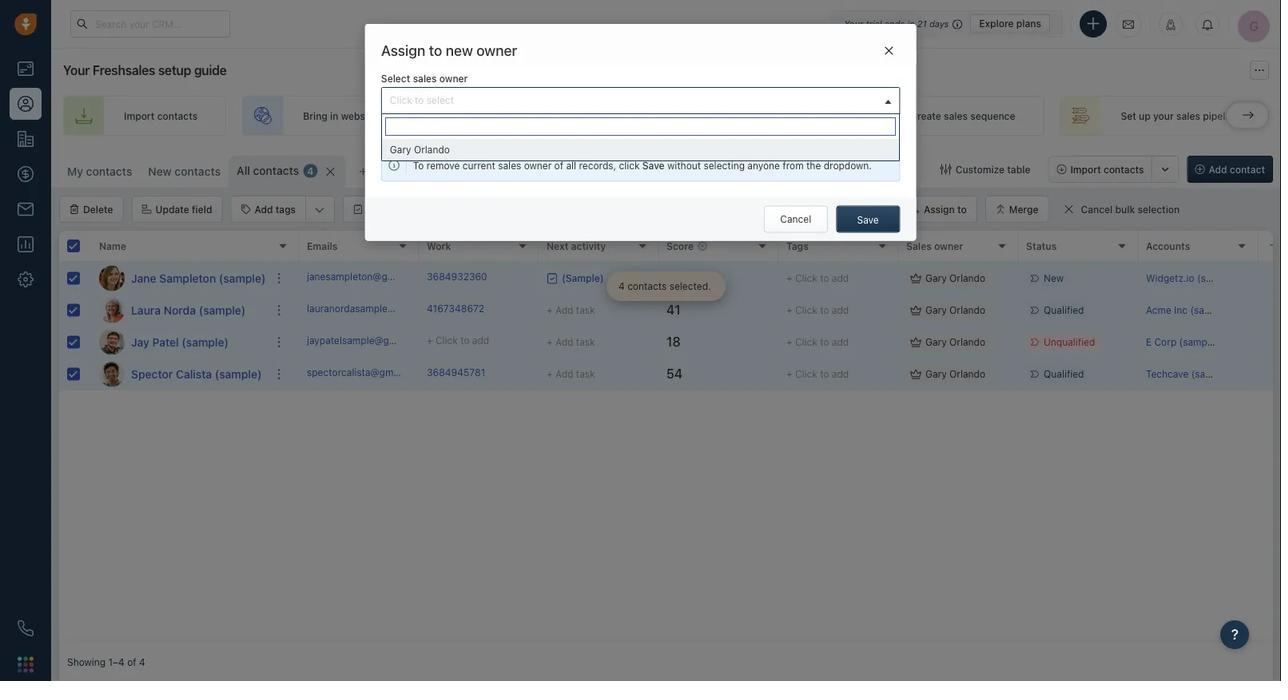 Task type: describe. For each thing, give the bounding box(es) containing it.
1 vertical spatial of
[[127, 657, 136, 668]]

email image
[[1123, 17, 1134, 31]]

bulk for bulk sms
[[540, 204, 560, 215]]

bulk email
[[450, 204, 497, 215]]

status
[[1026, 241, 1057, 252]]

acme
[[1146, 305, 1171, 316]]

janesampleton@gmail.com 3684932360
[[307, 271, 487, 282]]

update field
[[155, 204, 212, 215]]

task for 18
[[576, 337, 595, 348]]

widgetz.io (sample)
[[1146, 273, 1237, 284]]

angle down image
[[723, 202, 733, 218]]

all
[[237, 164, 250, 177]]

laura
[[131, 304, 161, 317]]

bring in website leads link
[[242, 96, 433, 136]]

row group containing jane sampleton (sample)
[[59, 263, 299, 391]]

e
[[1146, 337, 1152, 348]]

set up your sales pipeline link
[[1060, 96, 1268, 136]]

field
[[192, 204, 212, 215]]

e corp (sample)
[[1146, 337, 1219, 348]]

norda
[[164, 304, 196, 317]]

spector calista (sample) link
[[131, 366, 262, 382]]

0 vertical spatial container_wx8msf4aqz5i3rn1 image
[[547, 273, 558, 284]]

click for janesampleton@gmail.com
[[795, 273, 817, 284]]

sms
[[563, 204, 584, 215]]

add contact
[[1209, 164, 1265, 175]]

unqualified
[[1044, 337, 1095, 348]]

4167348672
[[427, 303, 484, 314]]

(sample) for e corp (sample)
[[1179, 337, 1219, 348]]

pipeline
[[1203, 110, 1239, 121]]

1 + click to add from the top
[[786, 273, 849, 284]]

sales right open
[[472, 129, 495, 140]]

owner left all
[[524, 160, 552, 171]]

selecting
[[704, 160, 745, 171]]

Search your CRM... text field
[[70, 10, 230, 38]]

owner right sales
[[934, 241, 963, 252]]

name row
[[59, 231, 299, 263]]

merge button
[[985, 196, 1049, 223]]

bulk sms button
[[516, 196, 594, 223]]

gary orlando inside option
[[390, 144, 450, 156]]

create sales sequence
[[910, 110, 1015, 121]]

guide
[[194, 63, 227, 78]]

1 vertical spatial container_wx8msf4aqz5i3rn1 image
[[910, 337, 921, 348]]

1 team from the left
[[561, 110, 584, 121]]

cell for 41
[[1258, 295, 1281, 326]]

sales inside create sales sequence link
[[944, 110, 968, 121]]

press space to deselect this row. row containing jane sampleton (sample)
[[59, 263, 299, 295]]

sales
[[906, 241, 932, 252]]

21
[[917, 18, 927, 29]]

import for import contacts button
[[1070, 164, 1101, 175]]

add inside button
[[367, 204, 385, 215]]

gary orlando list box
[[382, 139, 899, 161]]

cancel for cancel
[[780, 214, 811, 225]]

⌘ o
[[435, 166, 453, 177]]

activity
[[571, 241, 606, 252]]

your trial ends in 21 days
[[844, 18, 949, 29]]

click for lauranordasample@gmail.com
[[795, 305, 817, 316]]

import contacts for import contacts link
[[124, 110, 198, 121]]

calista
[[176, 368, 212, 381]]

cancel bulk selection
[[1081, 204, 1180, 215]]

j image
[[99, 330, 125, 355]]

press space to deselect this row. row containing jay patel (sample)
[[59, 327, 299, 359]]

dropdown.
[[824, 160, 872, 171]]

emails
[[307, 241, 338, 252]]

(sample) down "e corp (sample)"
[[1191, 369, 1231, 380]]

your freshsales setup guide
[[63, 63, 227, 78]]

lauranordasample@gmail.com link
[[307, 302, 443, 319]]

route
[[690, 110, 717, 121]]

power
[[808, 204, 836, 215]]

add tags button
[[231, 197, 305, 222]]

select
[[427, 95, 454, 106]]

click to select
[[390, 95, 454, 106]]

add tags
[[255, 204, 296, 215]]

press space to deselect this row. row containing 18
[[299, 327, 1281, 359]]

container_wx8msf4aqz5i3rn1 image inside the customize table button
[[940, 164, 952, 175]]

jane
[[131, 272, 156, 285]]

gary inside option
[[390, 144, 411, 156]]

+ click to add for 18
[[786, 337, 849, 348]]

jane sampleton (sample)
[[131, 272, 266, 285]]

press space to deselect this row. row containing 48
[[299, 263, 1281, 295]]

bulk for bulk email
[[450, 204, 470, 215]]

1 cell from the top
[[1258, 263, 1281, 294]]

your inside invite your team link
[[538, 110, 558, 121]]

0 horizontal spatial 4
[[139, 657, 145, 668]]

spector calista (sample)
[[131, 368, 262, 381]]

contact
[[1230, 164, 1265, 175]]

to
[[413, 160, 424, 171]]

set up your sales pipeline
[[1121, 110, 1239, 121]]

your inside set up your sales pipeline link
[[1153, 110, 1174, 121]]

row group containing 48
[[299, 263, 1281, 391]]

⌘
[[435, 166, 443, 177]]

create
[[910, 110, 941, 121]]

1 leads from the left
[[380, 110, 404, 121]]

update
[[155, 204, 189, 215]]

sales inside set up your sales pipeline link
[[1176, 110, 1200, 121]]

freshworks switcher image
[[18, 657, 34, 673]]

grid containing 48
[[59, 229, 1281, 643]]

cancel for cancel bulk selection
[[1081, 204, 1113, 215]]

click for jaypatelsample@gmail.com
[[795, 337, 817, 348]]

activities
[[498, 129, 539, 140]]

1–4
[[108, 657, 125, 668]]

customize table
[[956, 164, 1031, 175]]

s image
[[99, 362, 125, 387]]

+ add task for 54
[[547, 369, 595, 380]]

sequence for add to sequence
[[659, 204, 704, 215]]

gary orlando option
[[382, 139, 899, 161]]

orlando inside option
[[414, 144, 450, 156]]

new
[[446, 42, 473, 59]]

gary for 41
[[925, 305, 947, 316]]

container_wx8msf4aqz5i3rn1 image for acme
[[910, 305, 921, 316]]

all
[[566, 160, 576, 171]]

o
[[446, 166, 453, 177]]

accounts
[[1146, 241, 1190, 252]]

2 team from the left
[[782, 110, 805, 121]]

this
[[657, 129, 673, 140]]

etc.)
[[621, 129, 642, 140]]

table
[[1007, 164, 1031, 175]]

jaypatelsample@gmail.com
[[307, 335, 430, 346]]

tags
[[786, 241, 809, 252]]

showing 1–4 of 4
[[67, 657, 145, 668]]

new for new contacts
[[148, 165, 172, 178]]

widgetz.io (sample) link
[[1146, 273, 1237, 284]]

54
[[667, 367, 683, 382]]

list
[[868, 204, 881, 215]]

task for 54
[[576, 369, 595, 380]]

open
[[447, 129, 469, 140]]

container_wx8msf4aqz5i3rn1 image for widgetz.io
[[910, 273, 921, 284]]

contacts up field
[[175, 165, 221, 178]]

+ click to add for 41
[[786, 305, 849, 316]]

press space to deselect this row. row containing laura norda (sample)
[[59, 295, 299, 327]]

save inside button
[[857, 214, 879, 226]]

laura norda (sample)
[[131, 304, 246, 317]]

sales up the click to select
[[413, 73, 437, 84]]

add for 18
[[832, 337, 849, 348]]

cell for 54
[[1258, 359, 1281, 390]]

angle down image
[[315, 202, 325, 218]]

jay patel (sample) link
[[131, 334, 229, 350]]

gary orlando for 18
[[925, 337, 985, 348]]

without
[[667, 160, 701, 171]]

3684945781
[[427, 367, 485, 378]]

setup
[[158, 63, 191, 78]]

your for your trial ends in 21 days
[[844, 18, 863, 29]]

selection
[[1138, 204, 1180, 215]]

import contacts button
[[1049, 156, 1152, 183]]

from
[[783, 160, 804, 171]]

reassign
[[403, 129, 444, 140]]

orlando for 54
[[950, 369, 985, 380]]

assign for assign to new owner
[[381, 42, 425, 59]]

contacts right all
[[253, 164, 299, 177]]

(sample) up acme inc (sample) link
[[1197, 273, 1237, 284]]

freshsales
[[93, 63, 155, 78]]



Task type: locate. For each thing, give the bounding box(es) containing it.
remove
[[427, 160, 460, 171]]

2 row group from the left
[[299, 263, 1281, 391]]

sequence
[[970, 110, 1015, 121], [659, 204, 704, 215]]

0 horizontal spatial assign
[[381, 42, 425, 59]]

0 horizontal spatial import contacts
[[124, 110, 198, 121]]

of inside assign to new owner dialog
[[554, 160, 563, 171]]

assign to new owner dialog
[[365, 24, 916, 241]]

2 horizontal spatial 4
[[619, 281, 625, 292]]

1 horizontal spatial 4
[[307, 165, 314, 177]]

import contacts group
[[1049, 156, 1179, 183]]

3 your from the left
[[1153, 110, 1174, 121]]

assign to
[[924, 204, 967, 215]]

owner right new
[[477, 42, 517, 59]]

anyone
[[748, 160, 780, 171]]

cell for 18
[[1258, 327, 1281, 358]]

cell
[[1258, 263, 1281, 294], [1258, 295, 1281, 326], [1258, 327, 1281, 358], [1258, 359, 1281, 390]]

import contacts
[[124, 110, 198, 121], [1070, 164, 1144, 175]]

0 vertical spatial sequence
[[970, 110, 1015, 121]]

to remove current sales owner of all records, click save without selecting anyone from the dropdown.
[[413, 160, 872, 171]]

your
[[538, 110, 558, 121], [759, 110, 779, 121], [1153, 110, 1174, 121]]

(sample) for laura norda (sample)
[[199, 304, 246, 317]]

2 qualified from the top
[[1044, 369, 1084, 380]]

bulk inside bulk sms button
[[540, 204, 560, 215]]

l image
[[99, 298, 125, 323]]

qualified for 41
[[1044, 305, 1084, 316]]

12 more...
[[372, 166, 418, 177]]

1 vertical spatial sequence
[[659, 204, 704, 215]]

grid
[[59, 229, 1281, 643]]

select
[[381, 73, 410, 84]]

3684932360
[[427, 271, 487, 282]]

2 vertical spatial 4
[[139, 657, 145, 668]]

0 horizontal spatial bulk
[[450, 204, 470, 215]]

click
[[619, 160, 640, 171]]

jaypatelsample@gmail.com link
[[307, 334, 430, 351]]

1 row group from the left
[[59, 263, 299, 391]]

your left trial
[[844, 18, 863, 29]]

0 vertical spatial import
[[124, 110, 155, 121]]

+ click to add for 54
[[786, 369, 849, 380]]

all contacts 4
[[237, 164, 314, 177]]

assign up the select
[[381, 42, 425, 59]]

import
[[124, 110, 155, 121], [1070, 164, 1101, 175]]

new
[[148, 165, 172, 178], [1044, 273, 1064, 284]]

qualified down unqualified
[[1044, 369, 1084, 380]]

click for spectorcalista@gmail.com
[[795, 369, 817, 380]]

press space to deselect this row. row containing spector calista (sample)
[[59, 359, 299, 391]]

1 horizontal spatial in
[[907, 18, 915, 29]]

(sample) right 'sampleton'
[[219, 272, 266, 285]]

reassign open sales activities (tasks, meetings, etc.) to this sales owner
[[403, 129, 730, 140]]

1 your from the left
[[538, 110, 558, 121]]

leads right route
[[719, 110, 744, 121]]

spectorcalista@gmail.com link
[[307, 366, 426, 383]]

3 cell from the top
[[1258, 327, 1281, 358]]

4 + click to add from the top
[[786, 369, 849, 380]]

1 vertical spatial assign
[[924, 204, 955, 215]]

sales right current
[[498, 160, 521, 171]]

(sample) inside 'link'
[[199, 304, 246, 317]]

team up from
[[782, 110, 805, 121]]

contacts up 41
[[627, 281, 667, 292]]

2 your from the left
[[759, 110, 779, 121]]

0 vertical spatial new
[[148, 165, 172, 178]]

press space to deselect this row. row
[[59, 263, 299, 295], [299, 263, 1281, 295], [59, 295, 299, 327], [299, 295, 1281, 327], [59, 327, 299, 359], [299, 327, 1281, 359], [59, 359, 299, 391], [299, 359, 1281, 391]]

cancel button
[[764, 206, 828, 233]]

1 horizontal spatial of
[[554, 160, 563, 171]]

work
[[427, 241, 451, 252]]

sequence inside the 'add to sequence' button
[[659, 204, 704, 215]]

corp
[[1154, 337, 1177, 348]]

sales right create
[[944, 110, 968, 121]]

0 horizontal spatial save
[[642, 160, 665, 171]]

0 horizontal spatial in
[[330, 110, 338, 121]]

1 vertical spatial your
[[63, 63, 90, 78]]

1 horizontal spatial sequence
[[970, 110, 1015, 121]]

contacts inside button
[[1104, 164, 1144, 175]]

1 + add task from the top
[[547, 305, 595, 316]]

1 vertical spatial + add task
[[547, 337, 595, 348]]

3 + click to add from the top
[[786, 337, 849, 348]]

3684945781 link
[[427, 366, 485, 383]]

1 horizontal spatial bulk
[[540, 204, 560, 215]]

phone image
[[18, 621, 34, 637]]

0 vertical spatial + add task
[[547, 305, 595, 316]]

task inside button
[[388, 204, 408, 215]]

assign to button
[[900, 196, 977, 223]]

save right power
[[857, 214, 879, 226]]

1 horizontal spatial cancel
[[1081, 204, 1113, 215]]

in right bring on the left
[[330, 110, 338, 121]]

widgetz.io
[[1146, 273, 1194, 284]]

1 horizontal spatial your
[[759, 110, 779, 121]]

(sample) up spector calista (sample)
[[182, 336, 229, 349]]

add
[[1209, 164, 1227, 175], [255, 204, 273, 215], [367, 204, 385, 215], [626, 204, 644, 215], [775, 204, 793, 215], [555, 305, 573, 316], [555, 337, 573, 348], [555, 369, 573, 380]]

1 vertical spatial import contacts
[[1070, 164, 1144, 175]]

(sample) right corp
[[1179, 337, 1219, 348]]

0 vertical spatial of
[[554, 160, 563, 171]]

import contacts down 'setup' at the left top
[[124, 110, 198, 121]]

add to sequence group
[[602, 196, 743, 223]]

bulk left sms
[[540, 204, 560, 215]]

(sample)
[[219, 272, 266, 285], [1197, 273, 1237, 284], [199, 304, 246, 317], [1190, 305, 1230, 316], [182, 336, 229, 349], [1179, 337, 1219, 348], [215, 368, 262, 381], [1191, 369, 1231, 380]]

add for 41
[[832, 305, 849, 316]]

owner down route
[[702, 129, 730, 140]]

2 cell from the top
[[1258, 295, 1281, 326]]

add to sequence button
[[603, 197, 713, 222]]

explore plans
[[979, 18, 1041, 29]]

0 horizontal spatial sequence
[[659, 204, 704, 215]]

in
[[907, 18, 915, 29], [330, 110, 338, 121]]

sales owner
[[906, 241, 963, 252]]

spectorcalista@gmail.com
[[307, 367, 426, 378]]

contacts up bulk
[[1104, 164, 1144, 175]]

e corp (sample) link
[[1146, 337, 1219, 348]]

3 + add task from the top
[[547, 369, 595, 380]]

merge
[[1009, 204, 1039, 215]]

new for new
[[1044, 273, 1064, 284]]

4 right 1–4
[[139, 657, 145, 668]]

cancel up the tags
[[780, 214, 811, 225]]

sequence for create sales sequence
[[970, 110, 1015, 121]]

assign up "sales owner"
[[924, 204, 955, 215]]

click to select button
[[381, 87, 900, 114]]

cancel left bulk
[[1081, 204, 1113, 215]]

(sample) down jane sampleton (sample) link
[[199, 304, 246, 317]]

import for import contacts link
[[124, 110, 155, 121]]

next activity
[[547, 241, 606, 252]]

in left the 21 in the right of the page
[[907, 18, 915, 29]]

1 horizontal spatial team
[[782, 110, 805, 121]]

0 horizontal spatial of
[[127, 657, 136, 668]]

container_wx8msf4aqz5i3rn1 image
[[940, 164, 952, 175], [1063, 204, 1075, 215], [910, 273, 921, 284], [910, 305, 921, 316], [910, 369, 921, 380]]

your left freshsales
[[63, 63, 90, 78]]

gary for 18
[[925, 337, 947, 348]]

assign inside dialog
[[381, 42, 425, 59]]

days
[[929, 18, 949, 29]]

1 horizontal spatial new
[[1044, 273, 1064, 284]]

your
[[844, 18, 863, 29], [63, 63, 90, 78]]

0 horizontal spatial container_wx8msf4aqz5i3rn1 image
[[547, 273, 558, 284]]

gary orlando for 41
[[925, 305, 985, 316]]

row group
[[59, 263, 299, 391], [299, 263, 1281, 391]]

0 vertical spatial qualified
[[1044, 305, 1084, 316]]

(sample) for acme inc (sample)
[[1190, 305, 1230, 316]]

1 qualified from the top
[[1044, 305, 1084, 316]]

trial
[[866, 18, 882, 29]]

owner up select
[[439, 73, 468, 84]]

assign inside button
[[924, 204, 955, 215]]

1 vertical spatial new
[[1044, 273, 1064, 284]]

your up the anyone
[[759, 110, 779, 121]]

jay patel (sample)
[[131, 336, 229, 349]]

+ add task for 41
[[547, 305, 595, 316]]

0 vertical spatial import contacts
[[124, 110, 198, 121]]

task for 41
[[576, 305, 595, 316]]

orlando for 41
[[950, 305, 985, 316]]

2 horizontal spatial your
[[1153, 110, 1174, 121]]

contacts right "my"
[[86, 165, 132, 178]]

of right 1–4
[[127, 657, 136, 668]]

your right up
[[1153, 110, 1174, 121]]

add for 54
[[832, 369, 849, 380]]

bulk email button
[[426, 196, 508, 223]]

container_wx8msf4aqz5i3rn1 image
[[547, 273, 558, 284], [910, 337, 921, 348]]

team
[[561, 110, 584, 121], [782, 110, 805, 121]]

orlando for 18
[[950, 337, 985, 348]]

new up update
[[148, 165, 172, 178]]

2 vertical spatial + add task
[[547, 369, 595, 380]]

save
[[642, 160, 665, 171], [857, 214, 879, 226]]

1 bulk from the left
[[450, 204, 470, 215]]

(tasks,
[[541, 129, 572, 140]]

add to power dialer list
[[775, 204, 881, 215]]

qualified for 54
[[1044, 369, 1084, 380]]

score
[[667, 241, 694, 252]]

1 horizontal spatial assign
[[924, 204, 955, 215]]

j image
[[99, 266, 125, 291]]

your up (tasks,
[[538, 110, 558, 121]]

invite your team
[[510, 110, 584, 121]]

2 leads from the left
[[719, 110, 744, 121]]

email
[[473, 204, 497, 215]]

1 vertical spatial in
[[330, 110, 338, 121]]

press space to deselect this row. row containing 41
[[299, 295, 1281, 327]]

bulk inside bulk email button
[[450, 204, 470, 215]]

task
[[388, 204, 408, 215], [576, 305, 595, 316], [576, 337, 595, 348], [576, 369, 595, 380]]

0 vertical spatial your
[[844, 18, 863, 29]]

+ add task for 18
[[547, 337, 595, 348]]

0 vertical spatial 4
[[307, 165, 314, 177]]

1 horizontal spatial save
[[857, 214, 879, 226]]

4167348672 link
[[427, 302, 484, 319]]

save right click
[[642, 160, 665, 171]]

leads right website
[[380, 110, 404, 121]]

your inside route leads to your team link
[[759, 110, 779, 121]]

1 vertical spatial save
[[857, 214, 879, 226]]

sales left pipeline
[[1176, 110, 1200, 121]]

press space to deselect this row. row containing 54
[[299, 359, 1281, 391]]

bulk left email
[[450, 204, 470, 215]]

your for your freshsales setup guide
[[63, 63, 90, 78]]

laura norda (sample) link
[[131, 303, 246, 318]]

current
[[463, 160, 495, 171]]

assign to new owner
[[381, 42, 517, 59]]

0 horizontal spatial your
[[63, 63, 90, 78]]

import down your freshsales setup guide
[[124, 110, 155, 121]]

cancel inside the cancel button
[[780, 214, 811, 225]]

janesampleton@gmail.com
[[307, 271, 428, 282]]

showing
[[67, 657, 106, 668]]

(sample) for jay patel (sample)
[[182, 336, 229, 349]]

add to sequence
[[626, 204, 704, 215]]

1 vertical spatial qualified
[[1044, 369, 1084, 380]]

4 contacts selected.
[[619, 281, 711, 292]]

delete button
[[59, 196, 123, 223]]

1 horizontal spatial leads
[[719, 110, 744, 121]]

sequence up score
[[659, 204, 704, 215]]

gary orlando for 54
[[925, 369, 985, 380]]

(sample) for spector calista (sample)
[[215, 368, 262, 381]]

of left all
[[554, 160, 563, 171]]

jaypatelsample@gmail.com + click to add
[[307, 335, 489, 346]]

0 horizontal spatial cancel
[[780, 214, 811, 225]]

0 vertical spatial in
[[907, 18, 915, 29]]

add tags group
[[231, 196, 335, 223]]

patel
[[152, 336, 179, 349]]

gary for 54
[[925, 369, 947, 380]]

to inside group
[[647, 204, 656, 215]]

(sample) right inc
[[1190, 305, 1230, 316]]

0 horizontal spatial new
[[148, 165, 172, 178]]

of
[[554, 160, 563, 171], [127, 657, 136, 668]]

0 horizontal spatial import
[[124, 110, 155, 121]]

0 horizontal spatial leads
[[380, 110, 404, 121]]

0 vertical spatial assign
[[381, 42, 425, 59]]

0 vertical spatial save
[[642, 160, 665, 171]]

sequence up customize table
[[970, 110, 1015, 121]]

contacts down 'setup' at the left top
[[157, 110, 198, 121]]

1 horizontal spatial container_wx8msf4aqz5i3rn1 image
[[910, 337, 921, 348]]

name
[[99, 241, 126, 252]]

bulk
[[1115, 204, 1135, 215]]

import up cancel bulk selection
[[1070, 164, 1101, 175]]

my contacts
[[67, 165, 132, 178]]

new down status
[[1044, 273, 1064, 284]]

4 inside all contacts 4
[[307, 165, 314, 177]]

acme inc (sample)
[[1146, 305, 1230, 316]]

1 horizontal spatial import
[[1070, 164, 1101, 175]]

to inside dropdown button
[[415, 95, 424, 106]]

click inside dropdown button
[[390, 95, 412, 106]]

sequence inside create sales sequence link
[[970, 110, 1015, 121]]

0 horizontal spatial your
[[538, 110, 558, 121]]

sales right this
[[676, 129, 699, 140]]

2 + click to add from the top
[[786, 305, 849, 316]]

qualified
[[1044, 305, 1084, 316], [1044, 369, 1084, 380]]

delete
[[83, 204, 113, 215]]

4 right all contacts link
[[307, 165, 314, 177]]

1 horizontal spatial your
[[844, 18, 863, 29]]

lauranordasample@gmail.com
[[307, 303, 443, 314]]

jane sampleton (sample) link
[[131, 271, 266, 287]]

None search field
[[385, 118, 896, 136]]

(sample) right calista
[[215, 368, 262, 381]]

ends
[[884, 18, 905, 29]]

jay
[[131, 336, 149, 349]]

team up reassign open sales activities (tasks, meetings, etc.) to this sales owner
[[561, 110, 584, 121]]

4 left 48
[[619, 281, 625, 292]]

bulk sms
[[540, 204, 584, 215]]

phone element
[[10, 613, 42, 645]]

1 horizontal spatial import contacts
[[1070, 164, 1144, 175]]

assign for assign to
[[924, 204, 955, 215]]

contacts
[[157, 110, 198, 121], [1104, 164, 1144, 175], [253, 164, 299, 177], [86, 165, 132, 178], [175, 165, 221, 178], [627, 281, 667, 292]]

18
[[667, 335, 681, 350]]

qualified up unqualified
[[1044, 305, 1084, 316]]

(sample) for jane sampleton (sample)
[[219, 272, 266, 285]]

route leads to your team link
[[629, 96, 834, 136]]

4 cell from the top
[[1258, 359, 1281, 390]]

the
[[806, 160, 821, 171]]

import contacts inside button
[[1070, 164, 1144, 175]]

container_wx8msf4aqz5i3rn1 image for techcave
[[910, 369, 921, 380]]

0 horizontal spatial team
[[561, 110, 584, 121]]

import contacts up bulk
[[1070, 164, 1144, 175]]

2 + add task from the top
[[547, 337, 595, 348]]

new inside press space to deselect this row. row
[[1044, 273, 1064, 284]]

plans
[[1016, 18, 1041, 29]]

import contacts for import contacts button
[[1070, 164, 1144, 175]]

import inside button
[[1070, 164, 1101, 175]]

spectorcalista@gmail.com 3684945781
[[307, 367, 485, 378]]

41
[[667, 303, 681, 318]]

1 vertical spatial 4
[[619, 281, 625, 292]]

1 vertical spatial import
[[1070, 164, 1101, 175]]

2 bulk from the left
[[540, 204, 560, 215]]



Task type: vqa. For each thing, say whether or not it's contained in the screenshot.
2nd angle down 'icon' from left
yes



